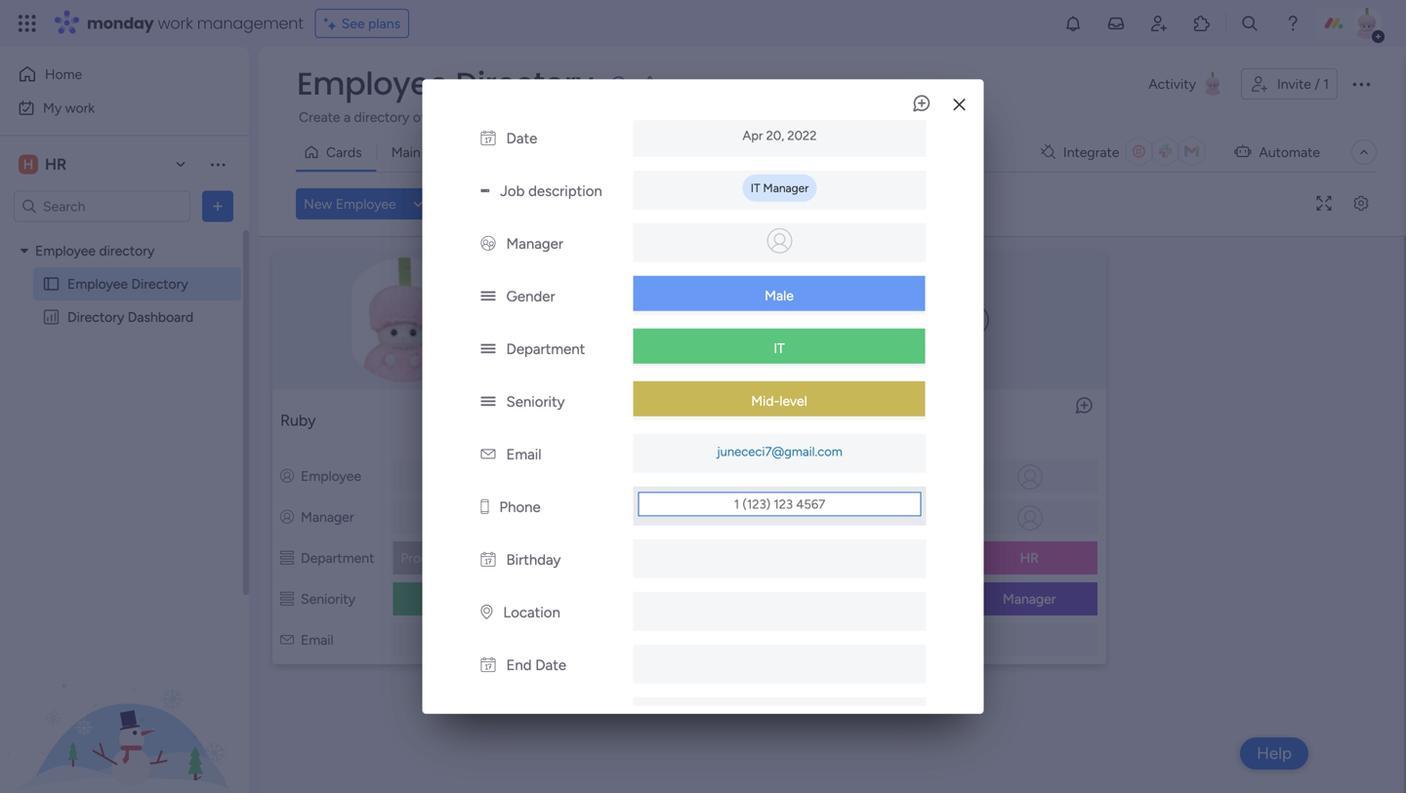 Task type: locate. For each thing, give the bounding box(es) containing it.
1 vertical spatial directory
[[131, 276, 188, 292]]

see for see more
[[891, 108, 914, 125]]

help
[[1257, 744, 1292, 764]]

employee
[[297, 62, 448, 105], [336, 196, 396, 212], [35, 243, 96, 259], [67, 276, 128, 292], [565, 412, 634, 430], [849, 412, 918, 430], [301, 468, 361, 485], [585, 468, 646, 485], [870, 468, 930, 485]]

Employee Directory field
[[292, 62, 598, 105]]

work
[[158, 12, 193, 34], [65, 100, 95, 116]]

2 v2 status outline image from the left
[[849, 591, 863, 608]]

select product image
[[18, 14, 37, 33]]

card cover image image for ruby
[[286, 258, 524, 383]]

the up apr 20, 2022
[[776, 109, 796, 125]]

email
[[506, 446, 541, 464], [301, 632, 334, 649], [870, 632, 902, 649], [465, 634, 495, 649]]

0 horizontal spatial see
[[341, 15, 365, 32]]

management
[[197, 12, 303, 34]]

level inside row group
[[745, 591, 773, 608]]

show board description image
[[607, 74, 630, 94]]

seniority
[[506, 393, 565, 411], [301, 591, 355, 608], [585, 591, 640, 608], [870, 591, 924, 608]]

dapulse date column image for date
[[481, 130, 496, 147]]

it manager
[[751, 181, 809, 195]]

rubys email
[[427, 634, 495, 649]]

department inside dialog
[[506, 341, 585, 358]]

mid- inside row group
[[717, 591, 745, 608]]

v2 status image for gender
[[481, 288, 496, 305]]

job
[[500, 182, 525, 200]]

sort button
[[728, 188, 797, 220]]

0 vertical spatial mid-
[[751, 393, 780, 409]]

list box
[[0, 230, 249, 598]]

v2 status image left gender
[[481, 288, 496, 305]]

hr inside the workspace selection element
[[45, 155, 67, 174]]

2 vertical spatial dapulse date column image
[[481, 657, 496, 675]]

lottie animation image
[[0, 597, 249, 794]]

junececi7@gmail.com inside dialog
[[717, 444, 843, 460]]

card cover image image
[[286, 258, 524, 383], [570, 258, 808, 383], [958, 305, 989, 336]]

dapulse person column image down dapulse person column image
[[849, 509, 863, 526]]

0 vertical spatial level
[[780, 393, 807, 409]]

0 horizontal spatial work
[[65, 100, 95, 116]]

main table
[[391, 144, 456, 161]]

end
[[506, 657, 532, 675]]

junececi7@gmail.com
[[717, 444, 843, 460], [689, 634, 815, 649]]

1 horizontal spatial card cover image image
[[570, 258, 808, 383]]

20,
[[766, 128, 784, 143]]

manager
[[763, 181, 809, 195], [506, 235, 563, 253], [301, 509, 354, 526], [585, 509, 638, 526], [870, 509, 923, 526], [1003, 591, 1056, 608]]

date right the end
[[535, 657, 566, 675]]

2 the from the left
[[1218, 109, 1238, 125]]

0 vertical spatial v2 status image
[[481, 288, 496, 305]]

angle down image
[[413, 197, 423, 211]]

mid-
[[751, 393, 780, 409], [717, 591, 745, 608]]

apr 20, 2022
[[743, 128, 817, 143]]

integrate
[[1063, 144, 1119, 161]]

v2 status outline image for ruby
[[280, 591, 294, 608]]

1 vertical spatial dapulse date column image
[[481, 552, 496, 569]]

1 horizontal spatial directory
[[354, 109, 410, 125]]

dapulse person column image
[[849, 468, 863, 485]]

it up sort on the right
[[751, 181, 760, 195]]

ruby anderson image
[[1352, 8, 1383, 39]]

invite members image
[[1149, 14, 1169, 33]]

1 horizontal spatial 1
[[1323, 76, 1329, 92]]

dapulse person column image
[[280, 468, 294, 485], [280, 509, 294, 526], [849, 509, 863, 526]]

work inside my work button
[[65, 100, 95, 116]]

0 vertical spatial mid-level
[[751, 393, 807, 409]]

1 v2 status image from the top
[[481, 288, 496, 305]]

employee directory up directory dashboard
[[67, 276, 188, 292]]

1 vertical spatial junececi7@gmail.com
[[689, 634, 815, 649]]

1 vertical spatial v2 status image
[[481, 393, 496, 411]]

a
[[344, 109, 351, 125]]

2 vertical spatial directory
[[67, 309, 124, 326]]

seniority for manager
[[870, 591, 924, 608]]

v2 status outline image
[[280, 591, 294, 608], [849, 591, 863, 608]]

option
[[0, 233, 249, 237]]

3
[[922, 412, 931, 430]]

date down past
[[506, 130, 537, 147]]

1 (123) 123 4567 field
[[638, 492, 921, 517]]

1 the from the left
[[776, 109, 796, 125]]

and
[[477, 109, 500, 125]]

v2 status image for seniority
[[481, 393, 496, 411]]

v2 status image down v2 status icon on the top left of page
[[481, 393, 496, 411]]

public board image
[[42, 275, 61, 293]]

dapulse date column image left the end
[[481, 657, 496, 675]]

1 vertical spatial hr
[[1020, 550, 1039, 567]]

dialog
[[422, 0, 984, 792]]

production
[[401, 550, 468, 567]]

0 vertical spatial work
[[158, 12, 193, 34]]

it down the male
[[774, 340, 785, 357]]

card cover image image for employee 1
[[570, 258, 808, 383]]

employee inside 'button'
[[336, 196, 396, 212]]

new
[[304, 196, 332, 212]]

directory up dashboard
[[131, 276, 188, 292]]

directory right a at the left
[[354, 109, 410, 125]]

/
[[1315, 76, 1320, 92]]

2 dapulse date column image from the top
[[481, 552, 496, 569]]

0 vertical spatial hr
[[45, 155, 67, 174]]

caret down image
[[21, 244, 28, 258]]

v2 status image
[[481, 288, 496, 305], [481, 393, 496, 411]]

description
[[528, 182, 602, 200]]

employee directory inside list box
[[67, 276, 188, 292]]

person
[[571, 196, 612, 212]]

invite / 1 button
[[1241, 68, 1338, 100]]

cards button
[[296, 137, 377, 168]]

dapulse date column image down and
[[481, 130, 496, 147]]

0 horizontal spatial 1
[[638, 412, 644, 430]]

applicant
[[639, 109, 695, 125]]

1 vertical spatial date
[[535, 657, 566, 675]]

see inside button
[[341, 15, 365, 32]]

level inside dialog
[[780, 393, 807, 409]]

1 vertical spatial level
[[745, 591, 773, 608]]

Search in workspace field
[[41, 195, 163, 218]]

employee directory
[[297, 62, 593, 105], [67, 276, 188, 292]]

0 vertical spatial directory
[[456, 62, 593, 105]]

help button
[[1240, 738, 1309, 770]]

process
[[874, 109, 923, 125]]

directory inside list box
[[99, 243, 155, 259]]

1 vertical spatial employee directory
[[67, 276, 188, 292]]

0 horizontal spatial v2 status outline image
[[280, 591, 294, 608]]

1 inside row group
[[638, 412, 644, 430]]

filter button
[[630, 188, 722, 220]]

work right the monday
[[158, 12, 193, 34]]

2 horizontal spatial v2 email column image
[[849, 632, 863, 649]]

1 vertical spatial mid-level
[[717, 591, 773, 608]]

location
[[503, 604, 560, 622]]

0 horizontal spatial card cover image image
[[286, 258, 524, 383]]

1 horizontal spatial work
[[158, 12, 193, 34]]

lottie animation element
[[0, 597, 249, 794]]

employee directory up current
[[297, 62, 593, 105]]

junececi7@gmail.com for junececi7@gmail.com link to the bottom
[[689, 634, 815, 649]]

employee 1
[[565, 412, 644, 430]]

junececi7@gmail.com link inside dialog
[[713, 444, 846, 460]]

1 vertical spatial work
[[65, 100, 95, 116]]

see more link
[[889, 106, 951, 126]]

invite / 1
[[1277, 76, 1329, 92]]

1 horizontal spatial level
[[780, 393, 807, 409]]

1 vertical spatial directory
[[99, 243, 155, 259]]

1 horizontal spatial see
[[891, 108, 914, 125]]

invite
[[1277, 76, 1311, 92]]

2 v2 status image from the top
[[481, 393, 496, 411]]

settings image
[[1346, 197, 1377, 211]]

0 horizontal spatial mid-
[[717, 591, 745, 608]]

1 vertical spatial junececi7@gmail.com link
[[685, 634, 818, 649]]

automatically
[[951, 109, 1034, 125]]

directory up past
[[456, 62, 593, 105]]

directory
[[354, 109, 410, 125], [99, 243, 155, 259]]

dapulse person column image up v2 status outline icon
[[280, 509, 294, 526]]

1 dapulse date column image from the top
[[481, 130, 496, 147]]

1 v2 status outline image from the left
[[280, 591, 294, 608]]

employees.
[[533, 109, 602, 125]]

0 horizontal spatial it
[[751, 181, 760, 195]]

birthday
[[506, 552, 561, 569]]

0 vertical spatial directory
[[354, 109, 410, 125]]

mid- inside dialog
[[751, 393, 780, 409]]

1 horizontal spatial employee directory
[[297, 62, 593, 105]]

dapulse date column image left birthday
[[481, 552, 496, 569]]

dapulse person column image for ruby
[[280, 509, 294, 526]]

v2 multiple person column image
[[481, 235, 496, 253]]

work for my
[[65, 100, 95, 116]]

apr
[[743, 128, 763, 143]]

create
[[299, 109, 340, 125]]

directory down search in workspace field
[[99, 243, 155, 259]]

hr
[[45, 155, 67, 174], [1020, 550, 1039, 567]]

v2 phone column image
[[481, 499, 489, 516]]

1 vertical spatial 1
[[638, 412, 644, 430]]

home
[[45, 66, 82, 83]]

1 horizontal spatial mid-
[[751, 393, 780, 409]]

rubys email link
[[423, 634, 499, 649]]

of
[[413, 109, 426, 125]]

workspace selection element
[[19, 153, 70, 176]]

main
[[391, 144, 421, 161]]

row group
[[263, 241, 1400, 679]]

work for monday
[[158, 12, 193, 34]]

0 vertical spatial dapulse date column image
[[481, 130, 496, 147]]

0 vertical spatial junececi7@gmail.com
[[717, 444, 843, 460]]

seniority inside dialog
[[506, 393, 565, 411]]

h
[[23, 156, 33, 173]]

0 horizontal spatial directory
[[67, 309, 124, 326]]

dapulse integrations image
[[1041, 145, 1056, 160]]

v2 status image
[[481, 341, 496, 358]]

0 vertical spatial 1
[[1323, 76, 1329, 92]]

recruitment
[[799, 109, 871, 125]]

past
[[503, 109, 530, 125]]

board
[[1143, 109, 1179, 125]]

0 vertical spatial it
[[751, 181, 760, 195]]

v2 location column image
[[481, 604, 493, 622]]

open full screen image
[[1309, 197, 1340, 211]]

1 horizontal spatial hr
[[1020, 550, 1039, 567]]

directory dashboard
[[67, 309, 194, 326]]

0 vertical spatial see
[[341, 15, 365, 32]]

management
[[471, 550, 552, 567]]

employee 3
[[849, 412, 931, 430]]

work right my
[[65, 100, 95, 116]]

3 dapulse date column image from the top
[[481, 657, 496, 675]]

see plans button
[[315, 9, 409, 38]]

directory right public dashboard icon
[[67, 309, 124, 326]]

see
[[341, 15, 365, 32], [891, 108, 914, 125]]

end date
[[506, 657, 566, 675]]

notifications image
[[1063, 14, 1083, 33]]

see left more
[[891, 108, 914, 125]]

0 horizontal spatial employee directory
[[67, 276, 188, 292]]

1 vertical spatial mid-
[[717, 591, 745, 608]]

1 vertical spatial it
[[774, 340, 785, 357]]

it
[[751, 181, 760, 195], [774, 340, 785, 357]]

0 vertical spatial date
[[506, 130, 537, 147]]

1
[[1323, 76, 1329, 92], [638, 412, 644, 430]]

2 horizontal spatial directory
[[456, 62, 593, 105]]

dapulse date column image
[[481, 130, 496, 147], [481, 552, 496, 569], [481, 657, 496, 675]]

0 horizontal spatial directory
[[99, 243, 155, 259]]

0 horizontal spatial level
[[745, 591, 773, 608]]

1 vertical spatial see
[[891, 108, 914, 125]]

department
[[506, 341, 585, 358], [301, 550, 374, 567], [585, 550, 659, 567], [870, 550, 943, 567]]

directory
[[456, 62, 593, 105], [131, 276, 188, 292], [67, 309, 124, 326]]

automation
[[1242, 109, 1312, 125]]

it for it
[[774, 340, 785, 357]]

v2 dropdown column image
[[481, 182, 489, 200]]

the right using
[[1218, 109, 1238, 125]]

v2 status outline image
[[280, 550, 294, 567]]

junececi7@gmail.com inside row group
[[689, 634, 815, 649]]

date
[[506, 130, 537, 147], [535, 657, 566, 675]]

executive
[[431, 591, 491, 608]]

mid-level
[[751, 393, 807, 409], [717, 591, 773, 608]]

0 horizontal spatial the
[[776, 109, 796, 125]]

see left "plans"
[[341, 15, 365, 32]]

0 horizontal spatial v2 email column image
[[280, 632, 294, 649]]

create a directory of current and past employees. each applicant hired during the recruitment process can automatically be moved to this board using the automation center.
[[299, 109, 1358, 125]]

dapulse date column image for birthday
[[481, 552, 496, 569]]

0 vertical spatial junececi7@gmail.com link
[[713, 444, 846, 460]]

0 horizontal spatial hr
[[45, 155, 67, 174]]

1 horizontal spatial it
[[774, 340, 785, 357]]

v2 email column image
[[481, 446, 496, 464], [280, 632, 294, 649], [849, 632, 863, 649]]

1 horizontal spatial the
[[1218, 109, 1238, 125]]

1 horizontal spatial v2 status outline image
[[849, 591, 863, 608]]

junececi7@gmail.com link
[[713, 444, 846, 460], [685, 634, 818, 649]]

search everything image
[[1240, 14, 1260, 33]]



Task type: vqa. For each thing, say whether or not it's contained in the screenshot.
Person
yes



Task type: describe. For each thing, give the bounding box(es) containing it.
v2 email column image for ruby
[[280, 632, 294, 649]]

main table button
[[377, 137, 471, 168]]

person button
[[539, 188, 624, 220]]

production management
[[401, 550, 552, 567]]

be
[[1037, 109, 1052, 125]]

seniority for mid-level
[[506, 393, 565, 411]]

employee directory
[[35, 243, 155, 259]]

add view image
[[482, 145, 490, 159]]

dashboard
[[128, 309, 194, 326]]

new employee button
[[296, 188, 404, 220]]

dapulse date column image for end date
[[481, 657, 496, 675]]

sort
[[759, 196, 786, 212]]

center.
[[1315, 109, 1358, 125]]

help image
[[1283, 14, 1303, 33]]

to
[[1101, 109, 1114, 125]]

during
[[733, 109, 772, 125]]

1 horizontal spatial v2 email column image
[[481, 446, 496, 464]]

each
[[606, 109, 636, 125]]

rubys
[[427, 634, 462, 649]]

see more
[[891, 108, 949, 125]]

activity
[[1149, 76, 1196, 92]]

cards
[[326, 144, 362, 161]]

junececi7@gmail.com for junececi7@gmail.com link within the dialog
[[717, 444, 843, 460]]

public dashboard image
[[42, 308, 61, 327]]

mid-level inside dialog
[[751, 393, 807, 409]]

my work button
[[12, 92, 210, 124]]

1 horizontal spatial directory
[[131, 276, 188, 292]]

close image
[[954, 98, 965, 112]]

male
[[765, 287, 794, 304]]

v2 email column image for employee 3
[[849, 632, 863, 649]]

my
[[43, 100, 62, 116]]

hr inside row group
[[1020, 550, 1039, 567]]

1 inside button
[[1323, 76, 1329, 92]]

can
[[926, 109, 948, 125]]

arrow down image
[[699, 192, 722, 216]]

hired
[[699, 109, 730, 125]]

filter
[[661, 196, 692, 212]]

gender
[[506, 288, 555, 305]]

dapulse person column image for employee 3
[[849, 509, 863, 526]]

ruby
[[280, 412, 316, 430]]

apps image
[[1192, 14, 1212, 33]]

moved
[[1056, 109, 1098, 125]]

Search field
[[470, 190, 529, 218]]

2022
[[787, 128, 817, 143]]

list box containing employee directory
[[0, 230, 249, 598]]

activity button
[[1141, 68, 1233, 100]]

table
[[424, 144, 456, 161]]

home button
[[12, 59, 210, 90]]

plans
[[368, 15, 401, 32]]

using
[[1182, 109, 1215, 125]]

job description
[[500, 182, 602, 200]]

monday work management
[[87, 12, 303, 34]]

add to favorites image
[[640, 74, 660, 93]]

v2 status outline image for employee 3
[[849, 591, 863, 608]]

dapulse person column image down the ruby
[[280, 468, 294, 485]]

email inside dialog
[[506, 446, 541, 464]]

phone
[[499, 499, 541, 516]]

it for it manager
[[751, 181, 760, 195]]

see for see plans
[[341, 15, 365, 32]]

dialog containing date
[[422, 0, 984, 792]]

2 horizontal spatial card cover image image
[[958, 305, 989, 336]]

current
[[429, 109, 474, 125]]

new employee
[[304, 196, 396, 212]]

row group containing ruby
[[263, 241, 1400, 679]]

automate
[[1259, 144, 1320, 161]]

monday
[[87, 12, 154, 34]]

0 vertical spatial employee directory
[[297, 62, 593, 105]]

autopilot image
[[1235, 139, 1251, 164]]

inbox image
[[1106, 14, 1126, 33]]

my work
[[43, 100, 95, 116]]

collapse board header image
[[1356, 145, 1372, 160]]

this
[[1117, 109, 1140, 125]]

see plans
[[341, 15, 401, 32]]

seniority for executive
[[301, 591, 355, 608]]

more
[[917, 108, 949, 125]]

workspace image
[[19, 154, 38, 175]]



